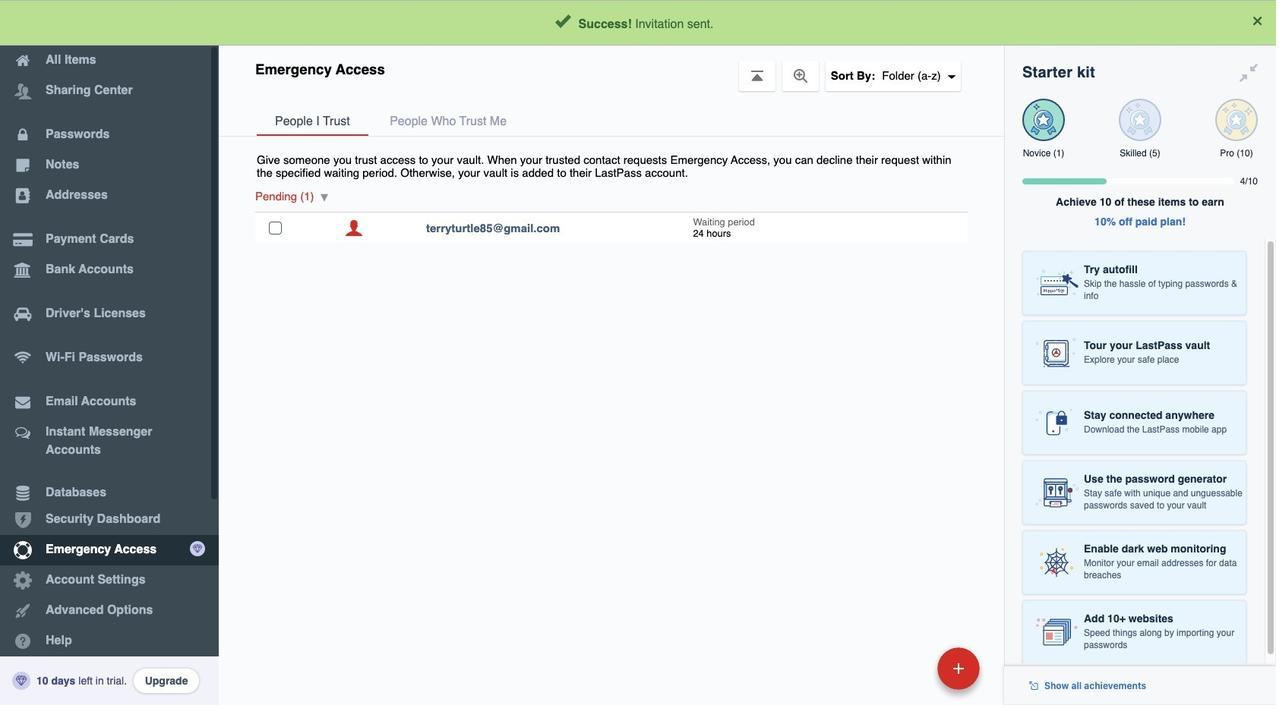 Task type: describe. For each thing, give the bounding box(es) containing it.
search people I trust text field
[[366, 6, 973, 39]]



Task type: locate. For each thing, give the bounding box(es) containing it.
new item image
[[953, 664, 964, 674]]

main navigation navigation
[[0, 0, 219, 706]]

alert
[[0, 0, 1276, 46]]

new item navigation
[[932, 643, 989, 706]]

Search search field
[[366, 6, 973, 39]]

vault options navigation
[[219, 46, 1004, 91]]



Task type: vqa. For each thing, say whether or not it's contained in the screenshot.
the Search 'search box'
yes



